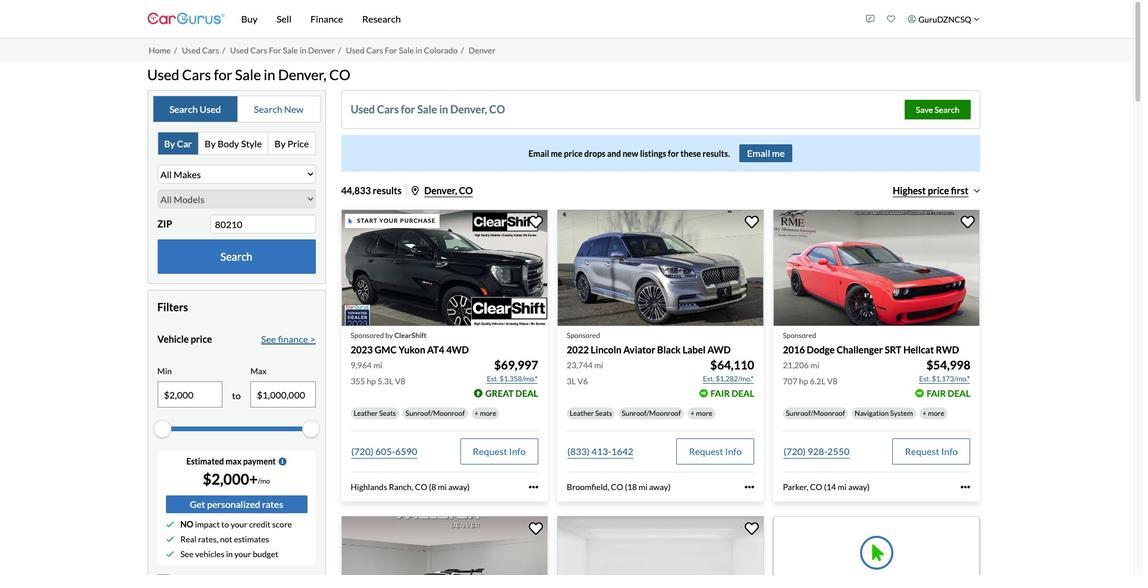 Task type: describe. For each thing, give the bounding box(es) containing it.
search for search new
[[254, 103, 282, 115]]

your for see vehicles in your budget
[[234, 550, 251, 560]]

user icon image
[[908, 15, 916, 23]]

by body style tab
[[199, 133, 269, 155]]

car
[[177, 138, 192, 149]]

hellcat
[[903, 344, 934, 356]]

0 vertical spatial used cars for sale in denver, co
[[147, 66, 350, 83]]

1 vertical spatial denver,
[[450, 103, 487, 116]]

1 denver from the left
[[308, 45, 335, 55]]

request for $69,997
[[473, 446, 507, 457]]

add a car review image
[[866, 15, 875, 23]]

mouse pointer image
[[349, 218, 352, 224]]

credit
[[249, 520, 271, 530]]

6590
[[395, 446, 417, 457]]

0 vertical spatial denver,
[[278, 66, 326, 83]]

more for $54,998
[[928, 409, 945, 418]]

leather seats for $64,110
[[570, 409, 612, 418]]

email me
[[747, 148, 785, 159]]

start your purchase
[[357, 217, 436, 224]]

me for email me
[[772, 148, 785, 159]]

+ for $54,998
[[923, 409, 927, 418]]

gurudzncsq button
[[902, 2, 986, 36]]

no impact to your credit score
[[180, 520, 292, 530]]

vehicle
[[157, 334, 189, 345]]

search right save
[[935, 105, 960, 115]]

6.2l
[[810, 376, 826, 387]]

(14
[[824, 482, 836, 492]]

info for $69,997
[[509, 446, 526, 457]]

payment
[[243, 457, 276, 467]]

great
[[485, 388, 514, 399]]

budget
[[253, 550, 278, 560]]

pure white 2019 mclaren senna rwd coupe rear-wheel drive 7-speed dual clutch image
[[341, 517, 548, 576]]

9,964 mi 355 hp 5.3l v8
[[351, 360, 405, 387]]

3 / from the left
[[338, 45, 341, 55]]

$1,173/mo.*
[[932, 375, 970, 384]]

navigation system
[[855, 409, 913, 418]]

saved cars image
[[887, 15, 896, 23]]

$69,997
[[494, 358, 538, 372]]

lincoln
[[591, 344, 622, 356]]

buy button
[[232, 0, 267, 38]]

mi inside the 21,206 mi 707 hp 6.2l v8
[[811, 360, 819, 371]]

parker,
[[783, 482, 809, 492]]

broomfield, co (18 mi away)
[[567, 482, 671, 492]]

sponsored by clearshift 2023 gmc yukon at4 4wd
[[351, 331, 469, 356]]

sell button
[[267, 0, 301, 38]]

(720) 605-6590
[[351, 446, 417, 457]]

(8
[[429, 482, 436, 492]]

used inside tab
[[200, 103, 221, 115]]

by body style
[[205, 138, 262, 149]]

results
[[373, 185, 402, 196]]

2023
[[351, 344, 373, 356]]

save
[[916, 105, 933, 115]]

sponsored 2016 dodge challenger srt hellcat rwd
[[783, 331, 959, 356]]

filters
[[157, 301, 188, 314]]

black
[[657, 344, 681, 356]]

email me button
[[739, 145, 793, 163]]

highlands ranch, co (8 mi away)
[[351, 482, 470, 492]]

2022
[[567, 344, 589, 356]]

broomfield,
[[567, 482, 609, 492]]

$64,110
[[710, 358, 754, 372]]

gurudzncsq
[[919, 14, 971, 24]]

results.
[[703, 149, 730, 159]]

request info button for $64,110
[[676, 439, 754, 465]]

ellipsis h image for $54,998
[[961, 483, 971, 492]]

get personalized rates
[[190, 499, 283, 511]]

request info for $69,997
[[473, 446, 526, 457]]

$64,110 est. $1,282/mo.*
[[703, 358, 754, 384]]

challenger
[[837, 344, 883, 356]]

1 for from the left
[[269, 45, 281, 55]]

mi right (14 at the bottom right of page
[[838, 482, 847, 492]]

rwd
[[936, 344, 959, 356]]

not
[[220, 535, 232, 545]]

$69,997 est. $1,358/mo.*
[[487, 358, 538, 384]]

me for email me price drops and new listings for these results.
[[551, 149, 562, 159]]

4wd
[[446, 344, 469, 356]]

aviator
[[623, 344, 655, 356]]

3 sunroof/moonroof from the left
[[786, 409, 845, 418]]

sunroof/moonroof for $64,110
[[622, 409, 681, 418]]

ellipsis h image for $69,997
[[529, 483, 538, 492]]

707
[[783, 376, 797, 387]]

fair deal for $64,110
[[711, 388, 754, 399]]

1 vertical spatial used cars for sale in denver, co
[[351, 103, 505, 116]]

sponsored for $64,110
[[567, 331, 600, 340]]

1 horizontal spatial price
[[564, 149, 583, 159]]

ZIP telephone field
[[210, 215, 316, 234]]

impact
[[195, 520, 220, 530]]

max
[[226, 457, 242, 467]]

by price tab
[[269, 133, 315, 155]]

23,744 mi 3l v6
[[567, 360, 603, 387]]

at4
[[427, 344, 444, 356]]

system
[[890, 409, 913, 418]]

hp for $69,997
[[367, 376, 376, 387]]

928-
[[808, 446, 828, 457]]

cargurus logo homepage link link
[[147, 2, 225, 36]]

your for no impact to your credit score
[[231, 520, 247, 530]]

by for by body style
[[205, 138, 216, 149]]

413-
[[592, 446, 611, 457]]

price
[[287, 138, 309, 149]]

denver, co button
[[412, 185, 473, 196]]

check image
[[166, 521, 174, 529]]

request info button for $54,998
[[893, 439, 971, 465]]

est. for $69,997
[[487, 375, 498, 384]]

rates,
[[198, 535, 218, 545]]

new
[[284, 103, 304, 115]]

by price
[[275, 138, 309, 149]]

ranch,
[[389, 482, 413, 492]]

info for $54,998
[[941, 446, 958, 457]]

/mo
[[258, 477, 270, 486]]

used cars for sale in denver link
[[230, 45, 335, 55]]

2 denver from the left
[[469, 45, 496, 55]]

fair for $64,110
[[711, 388, 730, 399]]

+ more for $64,110
[[691, 409, 713, 418]]

v8 for $69,997
[[395, 376, 405, 387]]

denver, co
[[424, 185, 473, 196]]

deal for $69,997
[[516, 388, 538, 399]]

zip
[[157, 218, 172, 230]]

search used tab
[[153, 97, 238, 122]]



Task type: vqa. For each thing, say whether or not it's contained in the screenshot.
fair deal
yes



Task type: locate. For each thing, give the bounding box(es) containing it.
est. $1,282/mo.* button
[[702, 374, 754, 385]]

1 horizontal spatial deal
[[732, 388, 754, 399]]

3 + more from the left
[[923, 409, 945, 418]]

fair for $54,998
[[927, 388, 946, 399]]

email left drops
[[529, 149, 549, 159]]

2 fair deal from the left
[[927, 388, 971, 399]]

1 leather from the left
[[354, 409, 378, 418]]

2 request info from the left
[[689, 446, 742, 457]]

2 more from the left
[[696, 409, 713, 418]]

1 more from the left
[[480, 409, 496, 418]]

search for search
[[220, 251, 252, 264]]

(720) for $54,998
[[784, 446, 806, 457]]

sponsored for $54,998
[[783, 331, 816, 340]]

gmc
[[375, 344, 397, 356]]

for down research popup button
[[385, 45, 397, 55]]

1 request info button from the left
[[460, 439, 538, 465]]

info
[[509, 446, 526, 457], [725, 446, 742, 457], [941, 446, 958, 457]]

estimated
[[186, 457, 224, 467]]

sunroof/moonroof for $69,997
[[406, 409, 465, 418]]

search up car
[[169, 103, 198, 115]]

2 horizontal spatial sunroof/moonroof
[[786, 409, 845, 418]]

0 horizontal spatial for
[[214, 66, 232, 83]]

tab list containing search used
[[153, 96, 320, 123]]

deal down $1,282/mo.*
[[732, 388, 754, 399]]

sponsored inside sponsored 2016 dodge challenger srt hellcat rwd
[[783, 331, 816, 340]]

request for $64,110
[[689, 446, 723, 457]]

2 for from the left
[[385, 45, 397, 55]]

1 / from the left
[[174, 45, 177, 55]]

v8
[[395, 376, 405, 387], [827, 376, 838, 387]]

+ more for $54,998
[[923, 409, 945, 418]]

hp inside 9,964 mi 355 hp 5.3l v8
[[367, 376, 376, 387]]

estimated max payment
[[186, 457, 276, 467]]

1 ellipsis h image from the left
[[529, 483, 538, 492]]

3 away) from the left
[[848, 482, 870, 492]]

(720) for $69,997
[[351, 446, 374, 457]]

email
[[747, 148, 770, 159], [529, 149, 549, 159]]

1 horizontal spatial sunroof/moonroof
[[622, 409, 681, 418]]

to up real rates, not estimates at the left
[[221, 520, 229, 530]]

see for see vehicles in your budget
[[180, 550, 194, 560]]

away) right (8
[[448, 482, 470, 492]]

2 horizontal spatial est.
[[919, 375, 931, 384]]

4 / from the left
[[461, 45, 464, 55]]

request info
[[473, 446, 526, 457], [689, 446, 742, 457], [905, 446, 958, 457]]

mi right (8
[[438, 482, 447, 492]]

home link
[[149, 45, 171, 55]]

ellipsis h image
[[529, 483, 538, 492], [961, 483, 971, 492]]

(720) left 605-
[[351, 446, 374, 457]]

0 horizontal spatial leather seats
[[354, 409, 396, 418]]

0 horizontal spatial request info
[[473, 446, 526, 457]]

3 request info from the left
[[905, 446, 958, 457]]

check image
[[166, 536, 174, 544], [166, 551, 174, 559]]

hp right the 707 on the bottom of page
[[799, 376, 808, 387]]

buy
[[241, 13, 258, 24]]

fair down est. $1,173/mo.* button
[[927, 388, 946, 399]]

see vehicles in your budget
[[180, 550, 278, 560]]

0 horizontal spatial seats
[[379, 409, 396, 418]]

clearshift image
[[471, 297, 548, 326]]

0 horizontal spatial ellipsis h image
[[529, 483, 538, 492]]

menu bar containing buy
[[225, 0, 860, 38]]

(720) inside button
[[784, 446, 806, 457]]

0 vertical spatial check image
[[166, 536, 174, 544]]

2 horizontal spatial sponsored
[[783, 331, 816, 340]]

(720) 605-6590 button
[[351, 439, 418, 465]]

0 vertical spatial for
[[214, 66, 232, 83]]

>
[[310, 334, 316, 345]]

deal for $54,998
[[948, 388, 971, 399]]

by left car
[[164, 138, 175, 149]]

sunroof/moonroof up 6590
[[406, 409, 465, 418]]

leather seats down 5.3l
[[354, 409, 396, 418]]

1 leather seats from the left
[[354, 409, 396, 418]]

(720)
[[351, 446, 374, 457], [784, 446, 806, 457]]

2 horizontal spatial away)
[[848, 482, 870, 492]]

info for $64,110
[[725, 446, 742, 457]]

style
[[241, 138, 262, 149]]

1 horizontal spatial fair
[[927, 388, 946, 399]]

1 vertical spatial check image
[[166, 551, 174, 559]]

sell
[[277, 13, 292, 24]]

3 request info button from the left
[[893, 439, 971, 465]]

more for $69,997
[[480, 409, 496, 418]]

black 2023 gmc yukon at4 4wd suv / crossover four-wheel drive 10-speed automatic image
[[341, 210, 548, 326]]

1 away) from the left
[[448, 482, 470, 492]]

0 horizontal spatial away)
[[448, 482, 470, 492]]

0 horizontal spatial me
[[551, 149, 562, 159]]

hp inside the 21,206 mi 707 hp 6.2l v8
[[799, 376, 808, 387]]

vehicle price
[[157, 334, 212, 345]]

request info for $64,110
[[689, 446, 742, 457]]

1 + from the left
[[474, 409, 479, 418]]

seats up 413-
[[595, 409, 612, 418]]

mi up 6.2l
[[811, 360, 819, 371]]

check image for see vehicles in your budget
[[166, 551, 174, 559]]

fair down est. $1,282/mo.* button
[[711, 388, 730, 399]]

2 horizontal spatial for
[[668, 149, 679, 159]]

$2,000+ /mo
[[203, 471, 270, 488]]

cars
[[202, 45, 219, 55], [250, 45, 267, 55], [366, 45, 383, 55], [182, 66, 211, 83], [377, 103, 399, 116]]

3 est. from the left
[[919, 375, 931, 384]]

1 horizontal spatial sponsored
[[567, 331, 600, 340]]

3 deal from the left
[[948, 388, 971, 399]]

21,206 mi 707 hp 6.2l v8
[[783, 360, 838, 387]]

1 horizontal spatial ellipsis h image
[[961, 483, 971, 492]]

1 horizontal spatial for
[[385, 45, 397, 55]]

research
[[362, 13, 401, 24]]

more right system
[[928, 409, 945, 418]]

0 horizontal spatial est.
[[487, 375, 498, 384]]

2 horizontal spatial request info
[[905, 446, 958, 457]]

tab list containing by car
[[157, 132, 316, 155]]

+ more right system
[[923, 409, 945, 418]]

request info button up ellipsis h image
[[676, 439, 754, 465]]

/ right 'colorado'
[[461, 45, 464, 55]]

2 hp from the left
[[799, 376, 808, 387]]

1 horizontal spatial leather
[[570, 409, 594, 418]]

more for $64,110
[[696, 409, 713, 418]]

seats for $69,997
[[379, 409, 396, 418]]

0 horizontal spatial request
[[473, 446, 507, 457]]

1 by from the left
[[164, 138, 175, 149]]

away) for $64,110
[[649, 482, 671, 492]]

search down the "zip" phone field
[[220, 251, 252, 264]]

1 horizontal spatial denver
[[469, 45, 496, 55]]

$2,000+
[[203, 471, 258, 488]]

1 hp from the left
[[367, 376, 376, 387]]

est. inside $69,997 est. $1,358/mo.*
[[487, 375, 498, 384]]

get personalized rates button
[[166, 496, 307, 514]]

fair deal down $1,282/mo.*
[[711, 388, 754, 399]]

0 horizontal spatial deal
[[516, 388, 538, 399]]

denver right 'colorado'
[[469, 45, 496, 55]]

0 horizontal spatial more
[[480, 409, 496, 418]]

great deal
[[485, 388, 538, 399]]

1 fair from the left
[[711, 388, 730, 399]]

+ for $64,110
[[691, 409, 695, 418]]

email for email me
[[747, 148, 770, 159]]

v8 inside the 21,206 mi 707 hp 6.2l v8
[[827, 376, 838, 387]]

0 horizontal spatial see
[[180, 550, 194, 560]]

gurudzncsq menu item
[[902, 2, 986, 36]]

$1,358/mo.*
[[500, 375, 538, 384]]

0 vertical spatial to
[[232, 390, 241, 402]]

sponsored up 2023
[[351, 331, 384, 340]]

(720) 928-2550 button
[[783, 439, 850, 465]]

leather for $69,997
[[354, 409, 378, 418]]

0 horizontal spatial hp
[[367, 376, 376, 387]]

5.3l
[[378, 376, 393, 387]]

2 check image from the top
[[166, 551, 174, 559]]

search new
[[254, 103, 304, 115]]

3 request from the left
[[905, 446, 940, 457]]

your down estimates
[[234, 550, 251, 560]]

1 est. from the left
[[487, 375, 498, 384]]

ellipsis h image
[[745, 483, 754, 492]]

v8 right 6.2l
[[827, 376, 838, 387]]

1 horizontal spatial hp
[[799, 376, 808, 387]]

1 deal from the left
[[516, 388, 538, 399]]

2 + from the left
[[691, 409, 695, 418]]

chevron down image
[[974, 16, 980, 22]]

1 horizontal spatial by
[[205, 138, 216, 149]]

leather down 355
[[354, 409, 378, 418]]

0 horizontal spatial + more
[[474, 409, 496, 418]]

by car
[[164, 138, 192, 149]]

argento nurburgring metallic 2020 ferrari 488 spider rwd convertible rear-wheel drive 7-speed automatic image
[[557, 517, 764, 576]]

$54,998
[[926, 358, 971, 372]]

finance button
[[301, 0, 353, 38]]

gurudzncsq menu
[[860, 2, 986, 36]]

$1,282/mo.*
[[716, 375, 754, 384]]

+ for $69,997
[[474, 409, 479, 418]]

search new tab
[[238, 97, 320, 122]]

denver
[[308, 45, 335, 55], [469, 45, 496, 55]]

mi inside 23,744 mi 3l v6
[[594, 360, 603, 371]]

0 horizontal spatial by
[[164, 138, 175, 149]]

0 horizontal spatial fair
[[711, 388, 730, 399]]

2 horizontal spatial more
[[928, 409, 945, 418]]

0 horizontal spatial email
[[529, 149, 549, 159]]

menu bar
[[225, 0, 860, 38]]

leather down v6
[[570, 409, 594, 418]]

1 horizontal spatial for
[[401, 103, 415, 116]]

sponsored up 2016
[[783, 331, 816, 340]]

2550
[[828, 446, 850, 457]]

2 horizontal spatial + more
[[923, 409, 945, 418]]

2 + more from the left
[[691, 409, 713, 418]]

0 horizontal spatial v8
[[395, 376, 405, 387]]

605-
[[375, 446, 395, 457]]

more down est. $1,282/mo.* button
[[696, 409, 713, 418]]

purchase
[[400, 217, 436, 224]]

2 by from the left
[[205, 138, 216, 149]]

0 vertical spatial price
[[564, 149, 583, 159]]

est. up great at the left of page
[[487, 375, 498, 384]]

map marker alt image
[[412, 186, 419, 196]]

away)
[[448, 482, 470, 492], [649, 482, 671, 492], [848, 482, 870, 492]]

0 horizontal spatial price
[[191, 334, 212, 345]]

2 vertical spatial denver,
[[424, 185, 457, 196]]

2 (720) from the left
[[784, 446, 806, 457]]

search
[[169, 103, 198, 115], [254, 103, 282, 115], [935, 105, 960, 115], [220, 251, 252, 264]]

1 request from the left
[[473, 446, 507, 457]]

2 request info button from the left
[[676, 439, 754, 465]]

sunroof/moonroof up 1642
[[622, 409, 681, 418]]

2 leather seats from the left
[[570, 409, 612, 418]]

est. inside $64,110 est. $1,282/mo.*
[[703, 375, 715, 384]]

to left max text box
[[232, 390, 241, 402]]

leather
[[354, 409, 378, 418], [570, 409, 594, 418]]

by car tab
[[158, 133, 199, 155]]

1 horizontal spatial seats
[[595, 409, 612, 418]]

sponsored up 2022
[[567, 331, 600, 340]]

email me price drops and new listings for these results.
[[529, 149, 730, 159]]

2 leather from the left
[[570, 409, 594, 418]]

(833) 413-1642 button
[[567, 439, 634, 465]]

2 ellipsis h image from the left
[[961, 483, 971, 492]]

Max text field
[[251, 383, 315, 408]]

search left new
[[254, 103, 282, 115]]

3 + from the left
[[923, 409, 927, 418]]

2 horizontal spatial request
[[905, 446, 940, 457]]

leather for $64,110
[[570, 409, 594, 418]]

2 horizontal spatial deal
[[948, 388, 971, 399]]

est. left the $1,173/mo.*
[[919, 375, 931, 384]]

real
[[180, 535, 196, 545]]

request info button down system
[[893, 439, 971, 465]]

(720) left 928-
[[784, 446, 806, 457]]

for down sell dropdown button
[[269, 45, 281, 55]]

home
[[149, 45, 171, 55]]

used
[[182, 45, 201, 55], [230, 45, 249, 55], [346, 45, 365, 55], [147, 66, 179, 83], [351, 103, 375, 116], [200, 103, 221, 115]]

0 horizontal spatial +
[[474, 409, 479, 418]]

1 horizontal spatial fair deal
[[927, 388, 971, 399]]

0 vertical spatial your
[[379, 217, 398, 224]]

see down real
[[180, 550, 194, 560]]

2 horizontal spatial +
[[923, 409, 927, 418]]

2 horizontal spatial info
[[941, 446, 958, 457]]

cargurus logo homepage link image
[[147, 2, 225, 36]]

0 horizontal spatial sunroof/moonroof
[[406, 409, 465, 418]]

score
[[272, 520, 292, 530]]

1 horizontal spatial request
[[689, 446, 723, 457]]

your up estimates
[[231, 520, 247, 530]]

1 seats from the left
[[379, 409, 396, 418]]

0 horizontal spatial request info button
[[460, 439, 538, 465]]

3 info from the left
[[941, 446, 958, 457]]

est. inside $54,998 est. $1,173/mo.*
[[919, 375, 931, 384]]

1 horizontal spatial info
[[725, 446, 742, 457]]

(720) inside button
[[351, 446, 374, 457]]

away) right (14 at the bottom right of page
[[848, 482, 870, 492]]

1 vertical spatial price
[[191, 334, 212, 345]]

start
[[357, 217, 378, 224]]

more down great at the left of page
[[480, 409, 496, 418]]

clearshift
[[394, 331, 427, 340]]

in
[[300, 45, 306, 55], [416, 45, 422, 55], [264, 66, 275, 83], [439, 103, 448, 116], [226, 550, 233, 560]]

1 fair deal from the left
[[711, 388, 754, 399]]

deal for $64,110
[[732, 388, 754, 399]]

leather seats down v6
[[570, 409, 612, 418]]

2 away) from the left
[[649, 482, 671, 492]]

2 vertical spatial for
[[668, 149, 679, 159]]

2 horizontal spatial request info button
[[893, 439, 971, 465]]

0 horizontal spatial leather
[[354, 409, 378, 418]]

2 seats from the left
[[595, 409, 612, 418]]

est. for $54,998
[[919, 375, 931, 384]]

1 horizontal spatial + more
[[691, 409, 713, 418]]

fair deal for $54,998
[[927, 388, 971, 399]]

0 vertical spatial see
[[261, 334, 276, 345]]

co
[[329, 66, 350, 83], [489, 103, 505, 116], [459, 185, 473, 196], [415, 482, 427, 492], [611, 482, 623, 492], [810, 482, 822, 492]]

2 vertical spatial your
[[234, 550, 251, 560]]

fair deal down the $1,173/mo.*
[[927, 388, 971, 399]]

v8 right 5.3l
[[395, 376, 405, 387]]

by left body
[[205, 138, 216, 149]]

info circle image
[[278, 458, 287, 466]]

v6
[[578, 376, 588, 387]]

355
[[351, 376, 365, 387]]

1 horizontal spatial v8
[[827, 376, 838, 387]]

21,206
[[783, 360, 809, 371]]

mi down lincoln
[[594, 360, 603, 371]]

1 horizontal spatial +
[[691, 409, 695, 418]]

1 horizontal spatial email
[[747, 148, 770, 159]]

deal down $1,358/mo.*
[[516, 388, 538, 399]]

sponsored for $69,997
[[351, 331, 384, 340]]

real rates, not estimates
[[180, 535, 269, 545]]

1 vertical spatial tab list
[[157, 132, 316, 155]]

0 horizontal spatial denver
[[308, 45, 335, 55]]

+ more
[[474, 409, 496, 418], [691, 409, 713, 418], [923, 409, 945, 418]]

email inside email me button
[[747, 148, 770, 159]]

/ down finance popup button
[[338, 45, 341, 55]]

price right the vehicle
[[191, 334, 212, 345]]

3 more from the left
[[928, 409, 945, 418]]

radiance 2022 lincoln aviator black label awd suv / crossover all-wheel drive automatic image
[[557, 210, 764, 326]]

see finance >
[[261, 334, 316, 345]]

by left price
[[275, 138, 286, 149]]

1 vertical spatial your
[[231, 520, 247, 530]]

sponsored inside sponsored 2022 lincoln aviator black label awd
[[567, 331, 600, 340]]

request info button down great at the left of page
[[460, 439, 538, 465]]

see finance > link
[[261, 333, 316, 347]]

used cars link
[[182, 45, 219, 55]]

search used
[[169, 103, 221, 115]]

email for email me price drops and new listings for these results.
[[529, 149, 549, 159]]

2 info from the left
[[725, 446, 742, 457]]

orange 2016 dodge challenger srt hellcat rwd coupe rear-wheel drive null image
[[773, 210, 980, 326]]

2 deal from the left
[[732, 388, 754, 399]]

sunroof/moonroof
[[406, 409, 465, 418], [622, 409, 681, 418], [786, 409, 845, 418]]

2 sunroof/moonroof from the left
[[622, 409, 681, 418]]

request info for $54,998
[[905, 446, 958, 457]]

0 horizontal spatial fair deal
[[711, 388, 754, 399]]

finance
[[311, 13, 343, 24]]

2 v8 from the left
[[827, 376, 838, 387]]

sponsored 2022 lincoln aviator black label awd
[[567, 331, 731, 356]]

away) for $54,998
[[848, 482, 870, 492]]

leather seats for $69,997
[[354, 409, 396, 418]]

check image for real rates, not estimates
[[166, 536, 174, 544]]

(720) 928-2550
[[784, 446, 850, 457]]

1 horizontal spatial to
[[232, 390, 241, 402]]

0 horizontal spatial sponsored
[[351, 331, 384, 340]]

colorado
[[424, 45, 458, 55]]

1 horizontal spatial see
[[261, 334, 276, 345]]

search for search used
[[169, 103, 198, 115]]

+ more down great at the left of page
[[474, 409, 496, 418]]

1 horizontal spatial (720)
[[784, 446, 806, 457]]

1 horizontal spatial away)
[[649, 482, 671, 492]]

save search button
[[905, 100, 971, 120]]

1 vertical spatial to
[[221, 520, 229, 530]]

1 vertical spatial see
[[180, 550, 194, 560]]

request info button for $69,997
[[460, 439, 538, 465]]

save search
[[916, 105, 960, 115]]

1 request info from the left
[[473, 446, 526, 457]]

1 + more from the left
[[474, 409, 496, 418]]

/ right the home on the left of the page
[[174, 45, 177, 55]]

44,833
[[341, 185, 371, 196]]

tab list
[[153, 96, 320, 123], [157, 132, 316, 155]]

1 horizontal spatial me
[[772, 148, 785, 159]]

by
[[164, 138, 175, 149], [205, 138, 216, 149], [275, 138, 286, 149]]

mi inside 9,964 mi 355 hp 5.3l v8
[[373, 360, 382, 371]]

0 horizontal spatial (720)
[[351, 446, 374, 457]]

label
[[683, 344, 706, 356]]

1 (720) from the left
[[351, 446, 374, 457]]

1 vertical spatial for
[[401, 103, 415, 116]]

2 horizontal spatial by
[[275, 138, 286, 149]]

sponsored
[[351, 331, 384, 340], [567, 331, 600, 340], [783, 331, 816, 340]]

2 request from the left
[[689, 446, 723, 457]]

sponsored inside sponsored by clearshift 2023 gmc yukon at4 4wd
[[351, 331, 384, 340]]

request for $54,998
[[905, 446, 940, 457]]

1 check image from the top
[[166, 536, 174, 544]]

hp for $54,998
[[799, 376, 808, 387]]

these
[[681, 149, 701, 159]]

1 horizontal spatial request info
[[689, 446, 742, 457]]

est. left $1,282/mo.*
[[703, 375, 715, 384]]

me inside email me button
[[772, 148, 785, 159]]

1 horizontal spatial more
[[696, 409, 713, 418]]

1 horizontal spatial est.
[[703, 375, 715, 384]]

(833) 413-1642
[[567, 446, 633, 457]]

seats down 5.3l
[[379, 409, 396, 418]]

0 vertical spatial tab list
[[153, 96, 320, 123]]

body
[[218, 138, 239, 149]]

Min text field
[[158, 383, 222, 408]]

0 horizontal spatial to
[[221, 520, 229, 530]]

your right the "start"
[[379, 217, 398, 224]]

drops
[[584, 149, 606, 159]]

mi right 9,964 at the bottom left of page
[[373, 360, 382, 371]]

+ more down est. $1,282/mo.* button
[[691, 409, 713, 418]]

denver down finance popup button
[[308, 45, 335, 55]]

1 horizontal spatial request info button
[[676, 439, 754, 465]]

2 sponsored from the left
[[567, 331, 600, 340]]

2 est. from the left
[[703, 375, 715, 384]]

3 sponsored from the left
[[783, 331, 816, 340]]

est. for $64,110
[[703, 375, 715, 384]]

1 v8 from the left
[[395, 376, 405, 387]]

seats for $64,110
[[595, 409, 612, 418]]

mi right (18 on the right bottom
[[639, 482, 648, 492]]

v8 inside 9,964 mi 355 hp 5.3l v8
[[395, 376, 405, 387]]

3 by from the left
[[275, 138, 286, 149]]

2016
[[783, 344, 805, 356]]

1 sponsored from the left
[[351, 331, 384, 340]]

by for by price
[[275, 138, 286, 149]]

max
[[250, 367, 267, 377]]

see left 'finance'
[[261, 334, 276, 345]]

denver,
[[278, 66, 326, 83], [450, 103, 487, 116], [424, 185, 457, 196]]

0 horizontal spatial info
[[509, 446, 526, 457]]

1642
[[611, 446, 633, 457]]

hp right 355
[[367, 376, 376, 387]]

23,744
[[567, 360, 593, 371]]

v8 for $54,998
[[827, 376, 838, 387]]

sunroof/moonroof down 6.2l
[[786, 409, 845, 418]]

price left drops
[[564, 149, 583, 159]]

0 horizontal spatial for
[[269, 45, 281, 55]]

email right results.
[[747, 148, 770, 159]]

see for see finance >
[[261, 334, 276, 345]]

2 fair from the left
[[927, 388, 946, 399]]

deal down the $1,173/mo.*
[[948, 388, 971, 399]]

away) right (18 on the right bottom
[[649, 482, 671, 492]]

by for by car
[[164, 138, 175, 149]]

estimates
[[234, 535, 269, 545]]

/ right used cars link
[[222, 45, 225, 55]]

1 info from the left
[[509, 446, 526, 457]]

1 sunroof/moonroof from the left
[[406, 409, 465, 418]]

2 / from the left
[[222, 45, 225, 55]]

+ more for $69,997
[[474, 409, 496, 418]]

/
[[174, 45, 177, 55], [222, 45, 225, 55], [338, 45, 341, 55], [461, 45, 464, 55]]

1 horizontal spatial leather seats
[[570, 409, 612, 418]]



